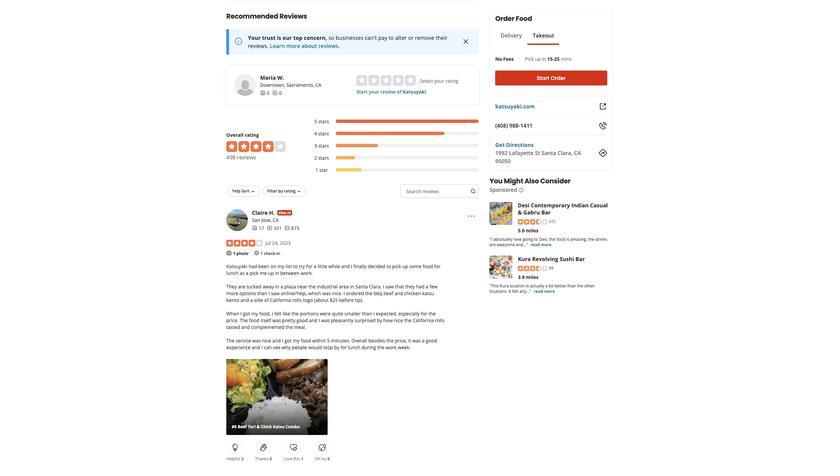 Task type: vqa. For each thing, say whether or not it's contained in the screenshot.
the top miles
yes



Task type: describe. For each thing, give the bounding box(es) containing it.
elite 23 san jose, ca
[[252, 211, 291, 223]]

desi contemporary indian casual & gabru bar link
[[518, 202, 608, 216]]

order inside the start order 'button'
[[551, 74, 566, 82]]

pay
[[379, 34, 388, 41]]

on
[[271, 263, 277, 270]]

in down jul 24, 2023
[[277, 251, 280, 257]]

read more for contemporary
[[531, 242, 552, 248]]

a left few on the right of page
[[426, 284, 429, 290]]

and left can on the bottom of page
[[252, 345, 260, 351]]

(0 reactions) element for thanks 0
[[270, 456, 272, 462]]

no
[[322, 456, 327, 462]]

san
[[252, 217, 260, 223]]

california inside 'when i got my food, i felt like the portions were quite smaller than i expected, especially for the price. the food itself was pretty good and i was pleasantly surprised by how nice the california rolls tasted and  complemented the meal.'
[[413, 317, 434, 324]]

"i absolutely love going to desi, the food is amazing, the drinks are awesome and…"
[[490, 237, 608, 248]]

more for revolving read more link
[[545, 289, 555, 294]]

988-
[[510, 122, 521, 129]]

stars for 2 stars
[[319, 155, 329, 161]]

see
[[273, 345, 281, 351]]

start for start your review of katsuyaki
[[357, 88, 368, 95]]

photo of maria w. image
[[235, 74, 256, 96]]

16 photos v2 image
[[285, 226, 290, 231]]

i right food,
[[272, 311, 273, 317]]

a left side
[[250, 297, 253, 304]]

to left try
[[293, 263, 298, 270]]

the right 'like'
[[292, 311, 299, 317]]

reviews for search reviews
[[423, 188, 439, 195]]

in left the 15-
[[542, 56, 546, 62]]

0 vertical spatial katsuyaki
[[403, 88, 427, 95]]

got inside 'when i got my food, i felt like the portions were quite smaller than i expected, especially for the price. the food itself was pretty good and i was pleasantly surprised by how nice the california rolls tasted and  complemented the meal.'
[[243, 311, 250, 317]]

0 right the no
[[328, 456, 330, 462]]

read more for revolving
[[534, 289, 555, 294]]

kura inside "this kura location is actually a bit better than the other locations. it felt airy…"
[[500, 283, 509, 289]]

16 chevron down v2 image for yelp sort
[[250, 189, 256, 194]]

katsuyaki.com
[[496, 103, 535, 110]]

are inside they are tucked away in a plaza near the industrial area in santa clara. i saw that they had a few more options than i saw online/yelp, which was nice. i ordered the bbq beef and chicken katsu bento and a side of california rolls togo (about $25 before tip).
[[238, 284, 246, 290]]

portions
[[300, 311, 319, 317]]

i down away
[[269, 290, 270, 297]]

read for contemporary
[[531, 242, 540, 248]]

food,
[[260, 311, 271, 317]]

and up see
[[273, 338, 281, 344]]

elite 23 link
[[278, 210, 293, 216]]

rating for filter by rating
[[284, 188, 296, 194]]

1 right this
[[301, 456, 304, 462]]

plaza
[[285, 284, 296, 290]]

as
[[240, 270, 245, 277]]

claire h.
[[252, 209, 275, 217]]

reviews
[[280, 11, 307, 21]]

clara.
[[369, 284, 382, 290]]

you
[[490, 176, 503, 186]]

nice inside "the service was nice and i got my food within 5 minutes. overall besides the price, it was a good experience and i can see why people would stop by for lunch during the work week."
[[262, 338, 271, 344]]

to right decided
[[387, 263, 391, 270]]

jul 24, 2023
[[266, 240, 291, 246]]

(no rating) image
[[357, 75, 416, 86]]

complemented
[[251, 324, 285, 331]]

(408)
[[496, 122, 508, 129]]

the down 'pretty'
[[286, 324, 293, 331]]

meal.
[[294, 324, 307, 331]]

few
[[430, 284, 438, 290]]

little
[[318, 263, 327, 270]]

sponsored
[[490, 186, 518, 194]]

lafayette
[[509, 149, 534, 157]]

in inside "katsuyaki had been on my list to try for a little while and i finally decided to pick up some food for lunch as a pick me up in between work."
[[275, 270, 279, 277]]

0 vertical spatial pick
[[393, 263, 401, 270]]

24 phone v2 image
[[599, 122, 608, 130]]

1 vertical spatial pick
[[250, 270, 259, 277]]

16 friends v2 image for maria w.
[[260, 90, 266, 96]]

claire
[[252, 209, 268, 217]]

within
[[313, 338, 326, 344]]

&
[[518, 209, 522, 216]]

i right clara. at the left of page
[[383, 284, 385, 290]]

start order
[[537, 74, 566, 82]]

a inside "this kura location is actually a bit better than the other locations. it felt airy…"
[[546, 283, 548, 289]]

nice inside 'when i got my food, i felt like the portions were quite smaller than i expected, especially for the price. the food itself was pretty good and i was pleasantly surprised by how nice the california rolls tasted and  complemented the meal.'
[[394, 317, 403, 324]]

get directions 1992 lafayette st santa clara, ca 95050
[[496, 141, 581, 165]]

and down portions
[[309, 317, 318, 324]]

0 vertical spatial of
[[397, 88, 402, 95]]

consider
[[541, 176, 571, 186]]

the inside "the service was nice and i got my food within 5 minutes. overall besides the price, it was a good experience and i can see why people would stop by for lunch during the work week."
[[227, 338, 235, 344]]

finally
[[354, 263, 367, 270]]

for up few on the right of page
[[435, 263, 441, 270]]

"this kura location is actually a bit better than the other locations. it felt airy…"
[[490, 283, 595, 294]]

3.5 star rating image for contemporary
[[518, 219, 548, 225]]

a left plaza
[[281, 284, 283, 290]]

(2 reactions) element
[[242, 456, 244, 462]]

5.0
[[518, 227, 525, 234]]

in right away
[[275, 284, 280, 290]]

for up work.
[[306, 263, 313, 270]]

was down were
[[322, 317, 330, 324]]

rolls inside 'when i got my food, i felt like the portions were quite smaller than i expected, especially for the price. the food itself was pretty good and i was pleasantly surprised by how nice the california rolls tasted and  complemented the meal.'
[[435, 317, 445, 324]]

takeout tab panel
[[496, 45, 560, 48]]

the up which
[[309, 284, 316, 290]]

overall inside "the service was nice and i got my food within 5 minutes. overall besides the price, it was a good experience and i can see why people would stop by for lunch during the work week."
[[352, 338, 367, 344]]

3.9 miles
[[518, 274, 539, 280]]

2 horizontal spatial up
[[535, 56, 541, 62]]

a left "little"
[[314, 263, 317, 270]]

the inside "this kura location is actually a bit better than the other locations. it felt airy…"
[[577, 283, 584, 289]]

was right service
[[252, 338, 261, 344]]

pick
[[525, 56, 534, 62]]

your
[[248, 34, 261, 41]]

list
[[286, 263, 292, 270]]

fees
[[504, 56, 514, 62]]

1 horizontal spatial saw
[[386, 284, 394, 290]]

5 inside "the service was nice and i got my food within 5 minutes. overall besides the price, it was a good experience and i can see why people would stop by for lunch during the work week."
[[327, 338, 330, 344]]

me
[[260, 270, 267, 277]]

people
[[292, 345, 307, 351]]

why
[[282, 345, 291, 351]]

and down "that"
[[395, 290, 403, 297]]

during
[[362, 345, 376, 351]]

was right the it on the left of the page
[[413, 338, 421, 344]]

0 horizontal spatial up
[[268, 270, 274, 277]]

start for start order
[[537, 74, 550, 82]]

1 check-in
[[261, 251, 280, 257]]

1 vertical spatial saw
[[271, 290, 280, 297]]

claire h. link
[[252, 209, 275, 217]]

casual
[[590, 202, 608, 209]]

surprised
[[355, 317, 376, 324]]

the up work
[[387, 338, 394, 344]]

star
[[320, 167, 328, 173]]

bar inside the desi contemporary indian casual & gabru bar
[[542, 209, 551, 216]]

about
[[302, 42, 317, 50]]

1 horizontal spatial bar
[[576, 256, 585, 263]]

bbq
[[374, 290, 383, 297]]

this
[[294, 456, 300, 462]]

filter reviews by 2 stars rating element
[[308, 155, 479, 161]]

jul
[[266, 240, 271, 246]]

stars for 5 stars
[[319, 118, 329, 125]]

was inside they are tucked away in a plaza near the industrial area in santa clara. i saw that they had a few more options than i saw online/yelp, which was nice. i ordered the bbq beef and chicken katsu bento and a side of california rolls togo (about $25 before tip).
[[323, 290, 331, 297]]

recommended reviews element
[[205, 0, 501, 464]]

contemporary
[[531, 202, 570, 209]]

online/yelp,
[[281, 290, 307, 297]]

is inside "this kura location is actually a bit better than the other locations. it felt airy…"
[[526, 283, 529, 289]]

by inside 'when i got my food, i felt like the portions were quite smaller than i expected, especially for the price. the food itself was pretty good and i was pleasantly surprised by how nice the california rolls tasted and  complemented the meal.'
[[377, 317, 382, 324]]

was right itself
[[273, 317, 281, 324]]

area
[[339, 284, 349, 290]]

i right when
[[241, 311, 242, 317]]

rating element
[[357, 75, 416, 86]]

your for select
[[435, 78, 445, 84]]

trust
[[262, 34, 276, 41]]

the down besides
[[378, 345, 385, 351]]

reviews for 498 reviews
[[237, 154, 256, 161]]

16 check in v2 image
[[254, 251, 259, 256]]

and inside "katsuyaki had been on my list to try for a little while and i finally decided to pick up some food for lunch as a pick me up in between work."
[[342, 263, 350, 270]]

can
[[264, 345, 272, 351]]

might
[[504, 176, 524, 186]]

miles for revolving
[[526, 274, 539, 280]]

between
[[281, 270, 300, 277]]

friends element for maria w.
[[260, 90, 270, 97]]

the down katsu
[[429, 311, 436, 317]]

so businesses can't pay to alter or remove their reviews.
[[248, 34, 448, 50]]

recommended reviews
[[227, 11, 307, 21]]

  text field inside the recommended reviews element
[[401, 184, 479, 198]]

more for contemporary's read more link
[[541, 242, 552, 248]]

88
[[549, 265, 554, 271]]

ca for 23
[[273, 217, 279, 223]]

quite
[[332, 311, 344, 317]]

when i got my food, i felt like the portions were quite smaller than i expected, especially for the price. the food itself was pretty good and i was pleasantly surprised by how nice the california rolls tasted and  complemented the meal.
[[227, 311, 445, 331]]

3 stars
[[315, 143, 329, 149]]

632
[[549, 219, 556, 224]]

try
[[299, 263, 305, 270]]

helpful
[[227, 456, 240, 462]]

for inside 'when i got my food, i felt like the portions were quite smaller than i expected, especially for the price. the food itself was pretty good and i was pleasantly surprised by how nice the california rolls tasted and  complemented the meal.'
[[421, 311, 428, 317]]

1 for 1 check-in
[[261, 251, 263, 257]]

my inside "the service was nice and i got my food within 5 minutes. overall besides the price, it was a good experience and i can see why people would stop by for lunch during the work week."
[[293, 338, 300, 344]]

and right tasted
[[242, 324, 250, 331]]

love
[[284, 456, 292, 462]]

our
[[283, 34, 292, 41]]

sushi
[[560, 256, 574, 263]]

filter reviews by 4 stars rating element
[[308, 130, 479, 137]]

than inside 'when i got my food, i felt like the portions were quite smaller than i expected, especially for the price. the food itself was pretty good and i was pleasantly surprised by how nice the california rolls tasted and  complemented the meal.'
[[362, 311, 372, 317]]

friends element for claire h.
[[252, 225, 264, 232]]

i up surprised
[[374, 311, 375, 317]]

ca for w.
[[316, 82, 322, 88]]

food inside "the service was nice and i got my food within 5 minutes. overall besides the price, it was a good experience and i can see why people would stop by for lunch during the work week."
[[301, 338, 311, 344]]

filter reviews by 5 stars rating element
[[308, 118, 479, 125]]

downtown,
[[260, 82, 286, 88]]

my inside "katsuyaki had been on my list to try for a little while and i finally decided to pick up some food for lunch as a pick me up in between work."
[[278, 263, 285, 270]]

is inside "i absolutely love going to desi, the food is amazing, the drinks are awesome and…"
[[567, 237, 570, 242]]

katsuyaki inside "katsuyaki had been on my list to try for a little while and i finally decided to pick up some food for lunch as a pick me up in between work."
[[227, 263, 248, 270]]

menu image
[[467, 212, 476, 221]]

5 stars
[[315, 118, 329, 125]]

togo
[[303, 297, 313, 304]]

other
[[585, 283, 595, 289]]

498
[[227, 154, 236, 161]]

food inside "i absolutely love going to desi, the food is amazing, the drinks are awesome and…"
[[557, 237, 566, 242]]

california inside they are tucked away in a plaza near the industrial area in santa clara. i saw that they had a few more options than i saw online/yelp, which was nice. i ordered the bbq beef and chicken katsu bento and a side of california rolls togo (about $25 before tip).
[[270, 297, 291, 304]]

reviews element for maria w.
[[273, 90, 282, 97]]

info alert
[[227, 29, 479, 55]]

i left can on the bottom of page
[[262, 345, 263, 351]]

felt inside 'when i got my food, i felt like the portions were quite smaller than i expected, especially for the price. the food itself was pretty good and i was pleasantly surprised by how nice the california rolls tasted and  complemented the meal.'
[[275, 311, 282, 317]]

minutes.
[[331, 338, 351, 344]]

a inside "the service was nice and i got my food within 5 minutes. overall besides the price, it was a good experience and i can see why people would stop by for lunch during the work week."
[[422, 338, 425, 344]]

price.
[[227, 317, 239, 324]]

i down the area
[[344, 290, 345, 297]]

i up why
[[282, 338, 284, 344]]

1411
[[521, 122, 533, 129]]

for inside "the service was nice and i got my food within 5 minutes. overall besides the price, it was a good experience and i can see why people would stop by for lunch during the work week."
[[341, 345, 347, 351]]

16 friends v2 image for claire h.
[[252, 226, 258, 231]]

that
[[396, 284, 404, 290]]

and…"
[[516, 242, 528, 248]]

good inside "the service was nice and i got my food within 5 minutes. overall besides the price, it was a good experience and i can see why people would stop by for lunch during the work week."
[[426, 338, 437, 344]]

4 stars
[[315, 130, 329, 137]]

it
[[409, 338, 411, 344]]

before
[[339, 297, 354, 304]]

my inside 'when i got my food, i felt like the portions were quite smaller than i expected, especially for the price. the food itself was pretty good and i was pleasantly surprised by how nice the california rolls tasted and  complemented the meal.'
[[252, 311, 258, 317]]

search image
[[471, 189, 476, 194]]

itself
[[261, 317, 271, 324]]



Task type: locate. For each thing, give the bounding box(es) containing it.
reviews. down your
[[248, 42, 269, 50]]

24 external link v2 image
[[599, 102, 608, 111]]

had right the they
[[417, 284, 425, 290]]

got inside "the service was nice and i got my food within 5 minutes. overall besides the price, it was a good experience and i can see why people would stop by for lunch during the work week."
[[285, 338, 292, 344]]

5.0 miles
[[518, 227, 539, 234]]

more inside they are tucked away in a plaza near the industrial area in santa clara. i saw that they had a few more options than i saw online/yelp, which was nice. i ordered the bbq beef and chicken katsu bento and a side of california rolls togo (about $25 before tip).
[[227, 290, 238, 297]]

0 horizontal spatial my
[[252, 311, 258, 317]]

5 inside filter reviews by 5 stars rating element
[[315, 118, 317, 125]]

4 star rating image for 498 reviews
[[227, 141, 286, 152]]

read more link for contemporary
[[531, 242, 552, 248]]

0 horizontal spatial are
[[238, 284, 246, 290]]

delivery
[[501, 32, 522, 39]]

16 info v2 image
[[519, 188, 524, 193]]

stars for 3 stars
[[319, 143, 329, 149]]

filter reviews by 1 star rating element
[[308, 167, 479, 174]]

for
[[306, 263, 313, 270], [435, 263, 441, 270], [421, 311, 428, 317], [341, 345, 347, 351]]

1 horizontal spatial 5
[[327, 338, 330, 344]]

rolls inside they are tucked away in a plaza near the industrial area in santa clara. i saw that they had a few more options than i saw online/yelp, which was nice. i ordered the bbq beef and chicken katsu bento and a side of california rolls togo (about $25 before tip).
[[293, 297, 302, 304]]

read
[[531, 242, 540, 248], [534, 289, 543, 294]]

start inside the recommended reviews element
[[357, 88, 368, 95]]

photos element
[[285, 225, 300, 232]]

2 vertical spatial by
[[334, 345, 340, 351]]

1
[[316, 167, 318, 173], [233, 251, 236, 257], [261, 251, 263, 257], [301, 456, 304, 462]]

had
[[249, 263, 257, 270], [417, 284, 425, 290]]

1 vertical spatial 4 star rating image
[[227, 240, 263, 247]]

1 vertical spatial reviews
[[423, 188, 439, 195]]

a left "bit"
[[546, 283, 548, 289]]

felt left 'like'
[[275, 311, 282, 317]]

0 vertical spatial ca
[[316, 82, 322, 88]]

(about
[[314, 297, 329, 304]]

2 right helpful
[[242, 456, 244, 462]]

16 chevron down v2 image inside filter by rating popup button
[[297, 189, 302, 194]]

1 horizontal spatial than
[[362, 311, 372, 317]]

4 star rating image for jul 24, 2023
[[227, 240, 263, 247]]

was down the industrial
[[323, 290, 331, 297]]

read more link up revolving
[[531, 242, 552, 248]]

near
[[297, 284, 308, 290]]

0 horizontal spatial saw
[[271, 290, 280, 297]]

1 vertical spatial are
[[238, 284, 246, 290]]

1 left "star"
[[316, 167, 318, 173]]

the right "desi,"
[[550, 237, 556, 242]]

thanks
[[255, 456, 269, 462]]

i left finally
[[351, 263, 353, 270]]

up left some at bottom
[[403, 263, 408, 270]]

1 vertical spatial ca
[[574, 149, 581, 157]]

0 vertical spatial order
[[496, 14, 515, 23]]

lunch inside "katsuyaki had been on my list to try for a little while and i finally decided to pick up some food for lunch as a pick me up in between work."
[[227, 270, 239, 277]]

24,
[[272, 240, 279, 246]]

1 horizontal spatial rating
[[284, 188, 296, 194]]

0 vertical spatial is
[[277, 34, 281, 41]]

reviews. inside so businesses can't pay to alter or remove their reviews.
[[248, 42, 269, 50]]

by inside popup button
[[279, 188, 283, 194]]

jose,
[[262, 217, 272, 223]]

a right the it on the left of the page
[[422, 338, 425, 344]]

1 vertical spatial santa
[[356, 284, 368, 290]]

1 vertical spatial of
[[265, 297, 269, 304]]

0 vertical spatial saw
[[386, 284, 394, 290]]

katsuyaki down select
[[403, 88, 427, 95]]

0 horizontal spatial by
[[279, 188, 283, 194]]

had inside "katsuyaki had been on my list to try for a little while and i finally decided to pick up some food for lunch as a pick me up in between work."
[[249, 263, 257, 270]]

absolutely
[[494, 237, 513, 242]]

by down minutes.
[[334, 345, 340, 351]]

work
[[386, 345, 397, 351]]

food
[[516, 14, 532, 23]]

felt right it in the bottom of the page
[[513, 289, 519, 294]]

1 vertical spatial had
[[417, 284, 425, 290]]

1 horizontal spatial ca
[[316, 82, 322, 88]]

in up ordered
[[350, 284, 354, 290]]

reviews element
[[273, 90, 282, 97], [267, 225, 282, 232]]

2 vertical spatial is
[[526, 283, 529, 289]]

my right on
[[278, 263, 285, 270]]

1 horizontal spatial 16 chevron down v2 image
[[297, 189, 302, 194]]

5 up the 4
[[315, 118, 317, 125]]

than up surprised
[[362, 311, 372, 317]]

1 horizontal spatial 2
[[315, 155, 317, 161]]

1 vertical spatial reviews element
[[267, 225, 282, 232]]

0 horizontal spatial had
[[249, 263, 257, 270]]

order food
[[496, 14, 532, 23]]

saw
[[386, 284, 394, 290], [271, 290, 280, 297]]

2 horizontal spatial ca
[[574, 149, 581, 157]]

1 horizontal spatial kura
[[518, 256, 531, 263]]

2 horizontal spatial rating
[[446, 78, 459, 84]]

my left food,
[[252, 311, 258, 317]]

bit
[[549, 283, 554, 289]]

0 horizontal spatial got
[[243, 311, 250, 317]]

up right pick on the top right
[[535, 56, 541, 62]]

1 vertical spatial overall
[[352, 338, 367, 344]]

0 horizontal spatial felt
[[275, 311, 282, 317]]

0 vertical spatial up
[[535, 56, 541, 62]]

oh
[[315, 456, 321, 462]]

they
[[406, 284, 415, 290]]

more for learn more about reviews. link
[[287, 42, 300, 50]]

16 review v2 image
[[267, 226, 273, 231]]

0 vertical spatial miles
[[526, 227, 539, 234]]

0 inside 'reviews' element
[[279, 90, 282, 96]]

maria w. link
[[260, 74, 284, 81]]

2 horizontal spatial than
[[568, 283, 576, 289]]

more inside info alert
[[287, 42, 300, 50]]

0 vertical spatial california
[[270, 297, 291, 304]]

0 vertical spatial 4 star rating image
[[227, 141, 286, 152]]

1 vertical spatial read more
[[534, 289, 555, 294]]

saw up beef
[[386, 284, 394, 290]]

0 vertical spatial overall
[[227, 132, 244, 138]]

0 vertical spatial rolls
[[293, 297, 302, 304]]

0 horizontal spatial bar
[[542, 209, 551, 216]]

start
[[537, 74, 550, 82], [357, 88, 368, 95]]

reviews element for claire h.
[[267, 225, 282, 232]]

kura down and…"
[[518, 256, 531, 263]]

ca inside get directions 1992 lafayette st santa clara, ca 95050
[[574, 149, 581, 157]]

maria
[[260, 74, 276, 81]]

ca right clara,
[[574, 149, 581, 157]]

(0 reactions) element for oh no 0
[[328, 456, 330, 462]]

1 4 star rating image from the top
[[227, 141, 286, 152]]

0 horizontal spatial kura
[[500, 283, 509, 289]]

smaller
[[345, 311, 361, 317]]

friends element containing 0
[[260, 90, 270, 97]]

1 vertical spatial your
[[369, 88, 380, 95]]

is down the 3.9 miles
[[526, 283, 529, 289]]

1 horizontal spatial reviews
[[423, 188, 439, 195]]

1 vertical spatial than
[[257, 290, 268, 297]]

ca
[[316, 82, 322, 88], [574, 149, 581, 157], [273, 217, 279, 223]]

yelp
[[232, 188, 241, 194]]

1 miles from the top
[[526, 227, 539, 234]]

1 vertical spatial katsuyaki
[[227, 263, 248, 270]]

0 horizontal spatial 2
[[242, 456, 244, 462]]

0 vertical spatial by
[[279, 188, 283, 194]]

for right especially
[[421, 311, 428, 317]]

santa inside they are tucked away in a plaza near the industrial area in santa clara. i saw that they had a few more options than i saw online/yelp, which was nice. i ordered the bbq beef and chicken katsu bento and a side of california rolls togo (about $25 before tip).
[[356, 284, 368, 290]]

had inside they are tucked away in a plaza near the industrial area in santa clara. i saw that they had a few more options than i saw online/yelp, which was nice. i ordered the bbq beef and chicken katsu bento and a side of california rolls togo (about $25 before tip).
[[417, 284, 425, 290]]

it
[[509, 289, 511, 294]]

tab list
[[496, 31, 560, 45]]

None radio
[[357, 75, 368, 86], [369, 75, 380, 86], [381, 75, 392, 86], [405, 75, 416, 86], [357, 75, 368, 86], [369, 75, 380, 86], [381, 75, 392, 86], [405, 75, 416, 86]]

pick
[[393, 263, 401, 270], [250, 270, 259, 277]]

and down the options
[[241, 297, 249, 304]]

felt inside "this kura location is actually a bit better than the other locations. it felt airy…"
[[513, 289, 519, 294]]

read more link for revolving
[[534, 289, 555, 294]]

331
[[274, 225, 282, 231]]

1 vertical spatial up
[[403, 263, 408, 270]]

15-
[[548, 56, 555, 62]]

0 vertical spatial 5
[[315, 118, 317, 125]]

food
[[557, 237, 566, 242], [423, 263, 433, 270], [249, 317, 260, 324], [301, 338, 311, 344]]

would
[[309, 345, 322, 351]]

2 vertical spatial ca
[[273, 217, 279, 223]]

2 down 3
[[315, 155, 317, 161]]

1 for 1 photo
[[233, 251, 236, 257]]

than inside "this kura location is actually a bit better than the other locations. it felt airy…"
[[568, 283, 576, 289]]

0 left 16 review v2 image
[[267, 90, 270, 96]]

search reviews
[[407, 188, 439, 195]]

4 star rating image up photo
[[227, 240, 263, 247]]

stars up "4 stars"
[[319, 118, 329, 125]]

1 16 chevron down v2 image from the left
[[250, 189, 256, 194]]

top
[[294, 34, 303, 41]]

2 inside "element"
[[315, 155, 317, 161]]

none radio inside the recommended reviews element
[[393, 75, 404, 86]]

0 horizontal spatial katsuyaki
[[227, 263, 248, 270]]

lunch inside "the service was nice and i got my food within 5 minutes. overall besides the price, it was a good experience and i can see why people would stop by for lunch during the work week."
[[349, 345, 361, 351]]

a right as
[[246, 270, 249, 277]]

your for start
[[369, 88, 380, 95]]

love
[[514, 237, 522, 242]]

revolving
[[532, 256, 559, 263]]

(0 reactions) element
[[270, 456, 272, 462], [328, 456, 330, 462]]

0 horizontal spatial is
[[277, 34, 281, 41]]

order
[[496, 14, 515, 23], [551, 74, 566, 82]]

0 vertical spatial your
[[435, 78, 445, 84]]

0 horizontal spatial ca
[[273, 217, 279, 223]]

tab list containing delivery
[[496, 31, 560, 45]]

0 vertical spatial got
[[243, 311, 250, 317]]

(1 reaction) element
[[301, 456, 304, 462]]

stars up "star"
[[319, 155, 329, 161]]

to inside so businesses can't pay to alter or remove their reviews.
[[389, 34, 394, 41]]

0 vertical spatial the
[[240, 317, 248, 324]]

1 right the 16 check in v2 icon
[[261, 251, 263, 257]]

1 photo
[[233, 251, 249, 257]]

kura
[[518, 256, 531, 263], [500, 283, 509, 289]]

1 vertical spatial got
[[285, 338, 292, 344]]

1 vertical spatial order
[[551, 74, 566, 82]]

rating inside popup button
[[284, 188, 296, 194]]

0 vertical spatial 2
[[315, 155, 317, 161]]

0 vertical spatial felt
[[513, 289, 519, 294]]

0 horizontal spatial nice
[[262, 338, 271, 344]]

filter
[[267, 188, 277, 194]]

the right price.
[[240, 317, 248, 324]]

873
[[291, 225, 300, 231]]

1 (0 reactions) element from the left
[[270, 456, 272, 462]]

while
[[329, 263, 340, 270]]

besides
[[369, 338, 386, 344]]

for down minutes.
[[341, 345, 347, 351]]

16 camera v2 image
[[227, 251, 232, 256]]

select your rating
[[420, 78, 459, 84]]

by inside "the service was nice and i got my food within 5 minutes. overall besides the price, it was a good experience and i can see why people would stop by for lunch during the work week."
[[334, 345, 340, 351]]

1992
[[496, 149, 508, 157]]

close image
[[462, 38, 470, 46]]

2 miles from the top
[[526, 274, 539, 280]]

2 reviews. from the left
[[319, 42, 340, 50]]

4 star rating image down overall rating
[[227, 141, 286, 152]]

got right when
[[243, 311, 250, 317]]

0 horizontal spatial california
[[270, 297, 291, 304]]

0 vertical spatial than
[[568, 283, 576, 289]]

by left how
[[377, 317, 382, 324]]

3.5 star rating image for revolving
[[518, 266, 548, 271]]

0 vertical spatial reviews
[[237, 154, 256, 161]]

0 right thanks on the left of the page
[[270, 456, 272, 462]]

2 (0 reactions) element from the left
[[328, 456, 330, 462]]

learn more about reviews. link
[[270, 42, 340, 50]]

more up revolving
[[541, 242, 552, 248]]

desi contemporary indian casual & gabru bar image
[[490, 202, 513, 225]]

industrial
[[317, 284, 338, 290]]

stars
[[319, 118, 329, 125], [319, 130, 329, 137], [319, 143, 329, 149], [319, 155, 329, 161]]

16 chevron down v2 image inside yelp sort dropdown button
[[250, 189, 256, 194]]

0 inside friends element
[[267, 90, 270, 96]]

1 vertical spatial miles
[[526, 274, 539, 280]]

2 4 star rating image from the top
[[227, 240, 263, 247]]

filter reviews by 3 stars rating element
[[308, 143, 479, 149]]

the left bbq
[[366, 290, 373, 297]]

which
[[308, 290, 321, 297]]

1 horizontal spatial rolls
[[435, 317, 445, 324]]

1 horizontal spatial of
[[397, 88, 402, 95]]

0 horizontal spatial 16 chevron down v2 image
[[250, 189, 256, 194]]

1 stars from the top
[[319, 118, 329, 125]]

reviews element containing 0
[[273, 90, 282, 97]]

0 horizontal spatial the
[[227, 338, 235, 344]]

your right select
[[435, 78, 445, 84]]

1 vertical spatial 2
[[242, 456, 244, 462]]

1 vertical spatial my
[[252, 311, 258, 317]]

ca inside maria w. downtown, sacramento, ca
[[316, 82, 322, 88]]

miles for contemporary
[[526, 227, 539, 234]]

photo of claire h. image
[[227, 210, 248, 231]]

3 stars from the top
[[319, 143, 329, 149]]

0 horizontal spatial 5
[[315, 118, 317, 125]]

4 star rating image
[[227, 141, 286, 152], [227, 240, 263, 247]]

up down on
[[268, 270, 274, 277]]

16 review v2 image
[[273, 90, 278, 96]]

1 vertical spatial rating
[[245, 132, 259, 138]]

2 horizontal spatial my
[[293, 338, 300, 344]]

1 horizontal spatial got
[[285, 338, 292, 344]]

16 chevron down v2 image
[[250, 189, 256, 194], [297, 189, 302, 194]]

select
[[420, 78, 433, 84]]

the
[[240, 317, 248, 324], [227, 338, 235, 344]]

1 star
[[316, 167, 328, 173]]

0 vertical spatial reviews element
[[273, 90, 282, 97]]

stars inside "element"
[[319, 155, 329, 161]]

1 vertical spatial 5
[[327, 338, 330, 344]]

good inside 'when i got my food, i felt like the portions were quite smaller than i expected, especially for the price. the food itself was pretty good and i was pleasantly surprised by how nice the california rolls tasted and  complemented the meal.'
[[297, 317, 308, 324]]

your left review
[[369, 88, 380, 95]]

1 horizontal spatial overall
[[352, 338, 367, 344]]

friends element
[[260, 90, 270, 97], [252, 225, 264, 232]]

order down the 25
[[551, 74, 566, 82]]

24 info v2 image
[[235, 37, 243, 45]]

ordered
[[346, 290, 364, 297]]

1 reviews. from the left
[[248, 42, 269, 50]]

3.5 star rating image
[[518, 219, 548, 225], [518, 266, 548, 271]]

4
[[315, 130, 317, 137]]

1 vertical spatial lunch
[[349, 345, 361, 351]]

food inside 'when i got my food, i felt like the portions were quite smaller than i expected, especially for the price. the food itself was pretty good and i was pleasantly surprised by how nice the california rolls tasted and  complemented the meal.'
[[249, 317, 260, 324]]

1 horizontal spatial reviews.
[[319, 42, 340, 50]]

1 horizontal spatial my
[[278, 263, 285, 270]]

rating for select your rating
[[446, 78, 459, 84]]

rating up 498 reviews
[[245, 132, 259, 138]]

food right some at bottom
[[423, 263, 433, 270]]

i
[[351, 263, 353, 270], [383, 284, 385, 290], [269, 290, 270, 297], [344, 290, 345, 297], [241, 311, 242, 317], [272, 311, 273, 317], [374, 311, 375, 317], [319, 317, 320, 324], [282, 338, 284, 344], [262, 345, 263, 351]]

  text field
[[401, 184, 479, 198]]

0 horizontal spatial overall
[[227, 132, 244, 138]]

16 friends v2 image
[[260, 90, 266, 96], [252, 226, 258, 231]]

reviews right search
[[423, 188, 439, 195]]

my up the people
[[293, 338, 300, 344]]

kura revolving sushi bar
[[518, 256, 585, 263]]

1 photo link
[[233, 251, 249, 257]]

food inside "katsuyaki had been on my list to try for a little while and i finally decided to pick up some food for lunch as a pick me up in between work."
[[423, 263, 433, 270]]

santa inside get directions 1992 lafayette st santa clara, ca 95050
[[542, 149, 557, 157]]

overall up 498
[[227, 132, 244, 138]]

more down top
[[287, 42, 300, 50]]

than inside they are tucked away in a plaza near the industrial area in santa clara. i saw that they had a few more options than i saw online/yelp, which was nice. i ordered the bbq beef and chicken katsu bento and a side of california rolls togo (about $25 before tip).
[[257, 290, 268, 297]]

ca right sacramento,
[[316, 82, 322, 88]]

decided
[[368, 263, 386, 270]]

my
[[278, 263, 285, 270], [252, 311, 258, 317], [293, 338, 300, 344]]

read for revolving
[[534, 289, 543, 294]]

also
[[525, 176, 539, 186]]

good
[[297, 317, 308, 324], [426, 338, 437, 344]]

pretty
[[282, 317, 296, 324]]

start inside 'button'
[[537, 74, 550, 82]]

0 vertical spatial kura
[[518, 256, 531, 263]]

friends element containing 17
[[252, 225, 264, 232]]

24 directions v2 image
[[599, 149, 608, 157]]

16 chevron down v2 image for filter by rating
[[297, 189, 302, 194]]

1 horizontal spatial order
[[551, 74, 566, 82]]

rating
[[446, 78, 459, 84], [245, 132, 259, 138], [284, 188, 296, 194]]

desi contemporary indian casual & gabru bar
[[518, 202, 608, 216]]

2 16 chevron down v2 image from the left
[[297, 189, 302, 194]]

good up 'meal.'
[[297, 317, 308, 324]]

reviews element containing 331
[[267, 225, 282, 232]]

i down were
[[319, 317, 320, 324]]

rating right filter
[[284, 188, 296, 194]]

santa up ordered
[[356, 284, 368, 290]]

food up the people
[[301, 338, 311, 344]]

4 stars from the top
[[319, 155, 329, 161]]

the left drinks at the right bottom of the page
[[589, 237, 595, 242]]

i inside "katsuyaki had been on my list to try for a little while and i finally decided to pick up some food for lunch as a pick me up in between work."
[[351, 263, 353, 270]]

are inside "i absolutely love going to desi, the food is amazing, the drinks are awesome and…"
[[490, 242, 496, 248]]

read right and…"
[[531, 242, 540, 248]]

1 horizontal spatial santa
[[542, 149, 557, 157]]

in down on
[[275, 270, 279, 277]]

pick left some at bottom
[[393, 263, 401, 270]]

katsuyaki.com link
[[496, 103, 535, 110]]

3.5 star rating image up the 3.9 miles
[[518, 266, 548, 271]]

recommended
[[227, 11, 278, 21]]

ca inside elite 23 san jose, ca
[[273, 217, 279, 223]]

nice up can on the bottom of page
[[262, 338, 271, 344]]

2 vertical spatial rating
[[284, 188, 296, 194]]

is left our
[[277, 34, 281, 41]]

stars right 3
[[319, 143, 329, 149]]

start left review
[[357, 88, 368, 95]]

read right airy…"
[[534, 289, 543, 294]]

0 horizontal spatial lunch
[[227, 270, 239, 277]]

1 3.5 star rating image from the top
[[518, 219, 548, 225]]

2023
[[280, 240, 291, 246]]

the inside 'when i got my food, i felt like the portions were quite smaller than i expected, especially for the price. the food itself was pretty good and i was pleasantly surprised by how nice the california rolls tasted and  complemented the meal.'
[[240, 317, 248, 324]]

or
[[409, 34, 414, 41]]

to inside "i absolutely love going to desi, the food is amazing, the drinks are awesome and…"
[[534, 237, 538, 242]]

0 vertical spatial nice
[[394, 317, 403, 324]]

0 horizontal spatial of
[[265, 297, 269, 304]]

friends element left 16 review v2 image
[[260, 90, 270, 97]]

search
[[407, 188, 422, 195]]

3.9
[[518, 274, 525, 280]]

the
[[550, 237, 556, 242], [589, 237, 595, 242], [577, 283, 584, 289], [309, 284, 316, 290], [366, 290, 373, 297], [292, 311, 299, 317], [429, 311, 436, 317], [405, 317, 412, 324], [286, 324, 293, 331], [387, 338, 394, 344], [378, 345, 385, 351]]

2 vertical spatial than
[[362, 311, 372, 317]]

the down especially
[[405, 317, 412, 324]]

kura revolving sushi bar image
[[490, 256, 513, 279]]

16 friends v2 image left 16 review v2 image
[[260, 90, 266, 96]]

of inside they are tucked away in a plaza near the industrial area in santa clara. i saw that they had a few more options than i saw online/yelp, which was nice. i ordered the bbq beef and chicken katsu bento and a side of california rolls togo (about $25 before tip).
[[265, 297, 269, 304]]

get
[[496, 141, 505, 149]]

is inside info alert
[[277, 34, 281, 41]]

1 horizontal spatial (0 reactions) element
[[328, 456, 330, 462]]

they
[[227, 284, 237, 290]]

0 horizontal spatial reviews.
[[248, 42, 269, 50]]

3.5 star rating image down "gabru"
[[518, 219, 548, 225]]

1 horizontal spatial 16 friends v2 image
[[260, 90, 266, 96]]

1 for 1 star
[[316, 167, 318, 173]]

1 vertical spatial the
[[227, 338, 235, 344]]

miles up actually
[[526, 274, 539, 280]]

experience
[[227, 345, 251, 351]]

None radio
[[393, 75, 404, 86]]

1 vertical spatial start
[[357, 88, 368, 95]]

like
[[283, 311, 291, 317]]

saw down away
[[271, 290, 280, 297]]

2 3.5 star rating image from the top
[[518, 266, 548, 271]]

stars for 4 stars
[[319, 130, 329, 137]]

reviews. down so
[[319, 42, 340, 50]]

location
[[510, 283, 525, 289]]

2
[[315, 155, 317, 161], [242, 456, 244, 462]]

5 up stop
[[327, 338, 330, 344]]

2 stars from the top
[[319, 130, 329, 137]]

santa right st
[[542, 149, 557, 157]]

0 vertical spatial had
[[249, 263, 257, 270]]

1 horizontal spatial up
[[403, 263, 408, 270]]



